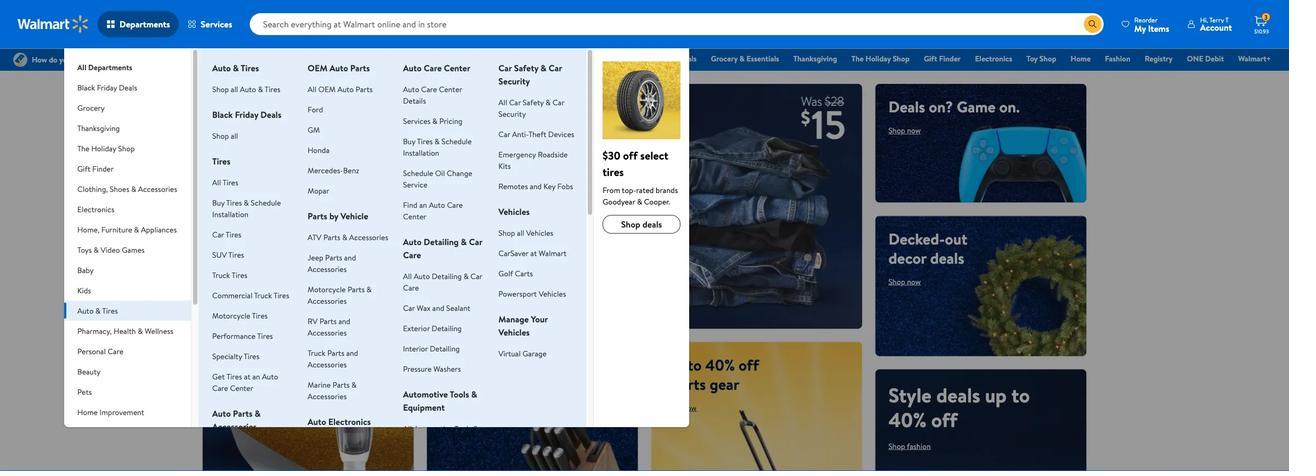 Task type: describe. For each thing, give the bounding box(es) containing it.
fashion
[[1106, 53, 1131, 64]]

truck tires link
[[212, 270, 248, 280]]

and left the key
[[530, 181, 542, 191]]

tech
[[252, 96, 282, 117]]

detailing for exterior
[[432, 323, 462, 334]]

shop now link for decked-out decor deals
[[889, 276, 921, 287]]

savings
[[216, 115, 264, 137]]

pricing
[[440, 115, 463, 126]]

rated
[[637, 185, 654, 195]]

atv
[[308, 232, 322, 242]]

the holiday shop link
[[847, 53, 915, 64]]

specialty tires link
[[212, 351, 260, 362]]

vehicles up shop all vehicles link
[[499, 206, 530, 218]]

essentials
[[747, 53, 780, 64]]

remotes
[[499, 181, 528, 191]]

sealant
[[446, 303, 471, 313]]

ford link
[[308, 104, 323, 115]]

parts left by
[[308, 210, 327, 222]]

auto detailing & car care
[[403, 236, 483, 261]]

select
[[641, 148, 669, 163]]

auto inside dropdown button
[[77, 305, 94, 316]]

30%
[[265, 274, 301, 301]]

shop inside shop deals "link"
[[621, 218, 641, 230]]

decked-out decor deals
[[889, 228, 968, 269]]

0 vertical spatial auto & tires
[[212, 62, 259, 74]]

decked-
[[889, 228, 945, 249]]

are
[[522, 354, 543, 376]]

1 horizontal spatial buy tires & schedule installation
[[403, 136, 472, 158]]

commercial
[[212, 290, 253, 301]]

black friday deals link
[[631, 53, 702, 64]]

shop now for home deals are served
[[440, 383, 473, 394]]

home improvement button
[[64, 402, 191, 422]]

deals for home deals are served
[[484, 354, 518, 376]]

emergency roadside kits
[[499, 149, 568, 171]]

shop inside the holiday shop 'link'
[[893, 53, 910, 64]]

patio & garden button
[[64, 422, 191, 443]]

up to 40% off sports gear
[[665, 354, 759, 395]]

1 horizontal spatial at
[[531, 248, 537, 258]]

shop now link for home deals are served
[[440, 383, 473, 394]]

schedule for bottommost 'buy tires & schedule installation' link
[[251, 197, 281, 208]]

home, furniture & appliances button
[[64, 219, 191, 240]]

the holiday shop for the holiday shop 'link'
[[852, 53, 910, 64]]

find an auto care center
[[403, 199, 463, 222]]

vehicles inside manage your vehicles
[[499, 326, 530, 338]]

shop now link for deals on? game on.
[[889, 125, 921, 136]]

automotive inside automotive tools & equipment
[[403, 388, 448, 400]]

roadside
[[538, 149, 568, 160]]

and for rv parts and accessories
[[339, 316, 351, 326]]

powersport vehicles link
[[499, 288, 566, 299]]

deals inside decked-out decor deals
[[931, 247, 965, 269]]

thanksgiving for thanksgiving dropdown button
[[77, 123, 120, 133]]

mercedes-
[[308, 165, 343, 176]]

on.
[[1000, 96, 1020, 117]]

parts for truck parts and accessories
[[327, 348, 345, 358]]

shop now for home deals up to 30% off
[[216, 334, 248, 344]]

car inside auto detailing & car care
[[469, 236, 483, 248]]

pharmacy, health & wellness button
[[64, 321, 191, 341]]

equipment inside automotive tools & equipment
[[403, 402, 445, 414]]

auto & tires inside dropdown button
[[77, 305, 118, 316]]

accessories for motorcycle parts & accessories
[[308, 295, 347, 306]]

performance tires link
[[212, 331, 273, 341]]

home for home deals up to 30% off
[[216, 249, 268, 277]]

registry
[[1145, 53, 1173, 64]]

$30
[[603, 148, 621, 163]]

all departments link
[[64, 48, 191, 77]]

accessories for clothing, shoes & accessories
[[138, 184, 177, 194]]

and for jeep parts and accessories
[[344, 252, 356, 263]]

mercedes-benz link
[[308, 165, 359, 176]]

1 vertical spatial truck
[[254, 290, 272, 301]]

deals left gifts,
[[261, 109, 282, 121]]

equipment inside all automotive tools & equipment
[[403, 435, 439, 445]]

accessories for auto parts & accessories
[[212, 421, 257, 433]]

gift finder button
[[64, 159, 191, 179]]

tires inside get tires at an auto care center
[[227, 371, 242, 382]]

departments button
[[98, 11, 179, 37]]

schedule inside schedule oil change service
[[403, 168, 433, 178]]

parts for rv parts and accessories
[[320, 316, 337, 326]]

out
[[945, 228, 968, 249]]

emergency
[[499, 149, 536, 160]]

departments inside dropdown button
[[120, 18, 170, 30]]

performance
[[212, 331, 256, 341]]

grocery & essentials link
[[706, 53, 785, 64]]

home for home
[[1071, 53, 1091, 64]]

detailing for interior
[[430, 343, 460, 354]]

black for black friday deals dropdown button
[[77, 82, 95, 93]]

by
[[330, 210, 339, 222]]

home deals up to 30% off
[[216, 249, 316, 326]]

patio
[[77, 427, 94, 438]]

security inside all car safety & car security
[[499, 108, 526, 119]]

truck for parts by vehicle
[[308, 348, 326, 358]]

truck parts and accessories
[[308, 348, 358, 370]]

car wax and sealant
[[403, 303, 471, 313]]

parts up all oem auto parts
[[350, 62, 370, 74]]

find
[[403, 199, 418, 210]]

registry link
[[1140, 53, 1178, 64]]

all for friday
[[231, 130, 238, 141]]

games
[[122, 244, 145, 255]]

get tires at an auto care center
[[212, 371, 278, 393]]

& inside marine parts & accessories
[[352, 379, 357, 390]]

fashion link
[[1101, 53, 1136, 64]]

accessories for jeep parts and accessories
[[308, 264, 347, 274]]

& inside all automotive tools & equipment
[[474, 423, 479, 434]]

off inside "$30 off select tires from top-rated brands goodyear & cooper."
[[623, 148, 638, 163]]

shop inside the holiday shop dropdown button
[[118, 143, 135, 154]]

& inside "dropdown button"
[[96, 427, 101, 438]]

buy for the top 'buy tires & schedule installation' link
[[403, 136, 416, 146]]

auto inside auto parts & accessories
[[212, 408, 231, 420]]

& inside car safety & car security
[[541, 62, 547, 74]]

deals inside dropdown button
[[119, 82, 137, 93]]

tools inside all automotive tools & equipment
[[455, 423, 472, 434]]

all for car safety & car security
[[499, 97, 507, 108]]

all up black friday deals dropdown button
[[77, 62, 86, 72]]

shop now link for save big!
[[440, 298, 490, 316]]

parts for motorcycle parts & accessories
[[348, 284, 365, 295]]

parts for atv parts & accessories
[[323, 232, 341, 242]]

0 vertical spatial oem
[[308, 62, 328, 74]]

2 vertical spatial all
[[517, 227, 525, 238]]

2 vertical spatial black friday deals
[[212, 109, 282, 121]]

to for home
[[242, 274, 261, 301]]

all tires link
[[212, 177, 238, 188]]

black friday deals for black friday deals dropdown button
[[77, 82, 137, 93]]

tools inside automotive tools & equipment
[[450, 388, 469, 400]]

accessories for truck parts and accessories
[[308, 359, 347, 370]]

carsaver at walmart link
[[499, 248, 567, 258]]

the for the holiday shop 'link'
[[852, 53, 864, 64]]

now for save big!
[[468, 302, 482, 312]]

all inside all automotive tools & equipment
[[403, 423, 412, 434]]

gift finder for gift finder dropdown button
[[77, 163, 114, 174]]

account
[[1201, 21, 1233, 33]]

Walmart Site-Wide search field
[[250, 13, 1104, 35]]

shop all auto & tires link
[[212, 84, 281, 94]]

car wax and sealant link
[[403, 303, 471, 313]]

& inside all car safety & car security
[[546, 97, 551, 108]]

cooper.
[[644, 196, 671, 207]]

safety inside all car safety & car security
[[523, 97, 544, 108]]

detailing for auto
[[424, 236, 459, 248]]

powersport
[[499, 288, 537, 299]]

care up auto care center details
[[424, 62, 442, 74]]

grocery for grocery & essentials
[[711, 53, 738, 64]]

big!
[[519, 239, 575, 288]]

the for the holiday shop dropdown button
[[77, 143, 89, 154]]

off inside the up to 40% off sports gear
[[739, 354, 759, 376]]

toys & video games button
[[64, 240, 191, 260]]

interior
[[403, 343, 428, 354]]

golf carts
[[499, 268, 533, 279]]

auto inside get tires at an auto care center
[[262, 371, 278, 382]]

shop now for decked-out decor deals
[[889, 276, 921, 287]]

home deals are served
[[440, 354, 591, 376]]

car tires
[[212, 229, 241, 240]]

motorcycle for motorcycle parts & accessories
[[308, 284, 346, 295]]

performance tires
[[212, 331, 273, 341]]

video
[[101, 244, 120, 255]]

change
[[447, 168, 473, 178]]

all for tires
[[212, 177, 221, 188]]

1 vertical spatial buy tires & schedule installation link
[[212, 197, 281, 219]]

sports
[[665, 373, 706, 395]]

gift finder for gift finder link
[[924, 53, 961, 64]]

clothing, shoes & accessories
[[77, 184, 177, 194]]

emergency roadside kits link
[[499, 149, 568, 171]]

appliances
[[141, 224, 177, 235]]

one debit
[[1188, 53, 1225, 64]]

parts for jeep parts and accessories
[[325, 252, 342, 263]]

electronics for electronics 'dropdown button' at top
[[77, 204, 114, 215]]

beauty
[[77, 366, 101, 377]]

walmart image
[[18, 15, 89, 33]]

deals down walmart site-wide search field
[[679, 53, 697, 64]]

friday for black friday deals link
[[656, 53, 677, 64]]

search icon image
[[1089, 20, 1098, 29]]

atv parts & accessories link
[[308, 232, 388, 242]]

pressure
[[403, 363, 432, 374]]

care inside the all auto detailing & car care
[[403, 282, 419, 293]]

care inside auto detailing & car care
[[403, 249, 421, 261]]

jeep parts and accessories
[[308, 252, 356, 274]]

motorcycle tires
[[212, 310, 268, 321]]

all auto detailing & car care
[[403, 271, 483, 293]]

gear
[[710, 373, 740, 395]]

shop all
[[212, 130, 238, 141]]

deals for home deals up to 30% off
[[272, 249, 316, 277]]

on?
[[929, 96, 954, 117]]

exterior detailing link
[[403, 323, 462, 334]]

2 vertical spatial electronics
[[329, 416, 371, 428]]

pressure washers link
[[403, 363, 461, 374]]

schedule oil change service
[[403, 168, 473, 190]]

car anti-theft devices
[[499, 129, 575, 139]]

1 vertical spatial installation
[[212, 209, 249, 219]]

1 vertical spatial departments
[[88, 62, 132, 72]]

tires inside dropdown button
[[102, 305, 118, 316]]

auto inside the all auto detailing & car care
[[414, 271, 430, 281]]

personal care button
[[64, 341, 191, 362]]



Task type: vqa. For each thing, say whether or not it's contained in the screenshot.


Task type: locate. For each thing, give the bounding box(es) containing it.
0 vertical spatial at
[[531, 248, 537, 258]]

top-
[[622, 185, 637, 195]]

& inside automotive tools & equipment
[[471, 388, 477, 400]]

reorder my items
[[1135, 15, 1170, 34]]

0 vertical spatial safety
[[514, 62, 539, 74]]

at down specialty tires
[[244, 371, 251, 382]]

automotive down automotive tools & equipment
[[414, 423, 453, 434]]

pharmacy,
[[77, 326, 112, 336]]

0 horizontal spatial holiday
[[91, 143, 116, 154]]

all automotive tools & equipment link
[[403, 423, 479, 445]]

personal
[[77, 346, 106, 357]]

to inside style deals up to 40% off
[[1012, 381, 1030, 409]]

1 horizontal spatial an
[[419, 199, 427, 210]]

shop now for high tech gifts, huge savings
[[216, 144, 248, 155]]

an right find on the left of the page
[[419, 199, 427, 210]]

served
[[547, 354, 591, 376]]

electronics button
[[64, 199, 191, 219]]

auto inside auto care center details
[[403, 84, 420, 94]]

2 horizontal spatial truck
[[308, 348, 326, 358]]

accessories down rv
[[308, 327, 347, 338]]

shop inside toy shop link
[[1040, 53, 1057, 64]]

clothing,
[[77, 184, 108, 194]]

now down the all auto detailing & car care
[[468, 302, 482, 312]]

parts inside the motorcycle parts & accessories
[[348, 284, 365, 295]]

shop now link for up to 40% off sports gear
[[665, 402, 697, 413]]

oem auto parts
[[308, 62, 370, 74]]

all for oem auto parts
[[308, 84, 317, 94]]

an down specialty tires
[[252, 371, 260, 382]]

grocery for grocery
[[77, 102, 105, 113]]

parts down get tires at an auto care center
[[233, 408, 253, 420]]

up for style deals up to 40% off
[[986, 381, 1007, 409]]

accessories inside the jeep parts and accessories
[[308, 264, 347, 274]]

off inside style deals up to 40% off
[[932, 406, 958, 433]]

the right thanksgiving link
[[852, 53, 864, 64]]

at
[[531, 248, 537, 258], [244, 371, 251, 382]]

grocery left essentials
[[711, 53, 738, 64]]

parts inside auto parts & accessories
[[233, 408, 253, 420]]

1 vertical spatial auto & tires
[[77, 305, 118, 316]]

gift for gift finder link
[[924, 53, 938, 64]]

buy tires & schedule installation up oil
[[403, 136, 472, 158]]

car inside the all auto detailing & car care
[[471, 271, 483, 281]]

40% inside style deals up to 40% off
[[889, 406, 927, 433]]

car safety & car security
[[499, 62, 562, 87]]

1 vertical spatial grocery
[[77, 102, 105, 113]]

black for black friday deals link
[[636, 53, 654, 64]]

suv
[[212, 249, 227, 260]]

0 horizontal spatial finder
[[92, 163, 114, 174]]

up inside home deals up to 30% off
[[216, 274, 238, 301]]

buy tires & schedule installation link up car tires
[[212, 197, 281, 219]]

terry
[[1210, 15, 1225, 24]]

1 horizontal spatial installation
[[403, 147, 439, 158]]

center down "specialty tires" link
[[230, 383, 254, 393]]

Search search field
[[250, 13, 1104, 35]]

debit
[[1206, 53, 1225, 64]]

all up high
[[231, 84, 238, 94]]

black friday deals down all departments
[[77, 82, 137, 93]]

auto & tires image
[[603, 61, 681, 139]]

friday down all departments
[[97, 82, 117, 93]]

black friday deals
[[636, 53, 697, 64], [77, 82, 137, 93], [212, 109, 282, 121]]

accessories
[[138, 184, 177, 194], [349, 232, 388, 242], [308, 264, 347, 274], [308, 295, 347, 306], [308, 327, 347, 338], [308, 359, 347, 370], [308, 391, 347, 402], [212, 421, 257, 433]]

all for auto detailing & car care
[[403, 271, 412, 281]]

now for high tech gifts, huge savings
[[234, 144, 248, 155]]

tires
[[603, 164, 624, 179]]

parts up huge
[[356, 84, 373, 94]]

all tires
[[212, 177, 238, 188]]

all down shop all
[[212, 177, 221, 188]]

kids button
[[64, 280, 191, 301]]

tools down automotive tools & equipment
[[455, 423, 472, 434]]

care up all auto detailing & car care link
[[403, 249, 421, 261]]

accessories up rv
[[308, 295, 347, 306]]

security inside car safety & car security
[[499, 75, 530, 87]]

0 vertical spatial to
[[242, 274, 261, 301]]

thanksgiving button
[[64, 118, 191, 138]]

1 vertical spatial the
[[77, 143, 89, 154]]

friday
[[656, 53, 677, 64], [97, 82, 117, 93], [235, 109, 259, 121]]

40% inside the up to 40% off sports gear
[[706, 354, 735, 376]]

finder for gift finder link
[[940, 53, 961, 64]]

and for truck parts and accessories
[[346, 348, 358, 358]]

up inside style deals up to 40% off
[[986, 381, 1007, 409]]

2 horizontal spatial black friday deals
[[636, 53, 697, 64]]

now for deals on? game on.
[[908, 125, 921, 136]]

deals left are
[[484, 354, 518, 376]]

tires
[[241, 62, 259, 74], [265, 84, 281, 94], [417, 136, 433, 146], [212, 155, 231, 167], [223, 177, 238, 188], [226, 197, 242, 208], [226, 229, 241, 240], [229, 249, 244, 260], [232, 270, 248, 280], [274, 290, 289, 301], [102, 305, 118, 316], [252, 310, 268, 321], [257, 331, 273, 341], [244, 351, 260, 362], [227, 371, 242, 382]]

parts for marine parts & accessories
[[333, 379, 350, 390]]

accessories down marine
[[308, 391, 347, 402]]

and down rv parts and accessories
[[346, 348, 358, 358]]

2 vertical spatial truck
[[308, 348, 326, 358]]

1 vertical spatial black
[[77, 82, 95, 93]]

detailing down auto detailing & car care
[[432, 271, 462, 281]]

1 security from the top
[[499, 75, 530, 87]]

0 horizontal spatial at
[[244, 371, 251, 382]]

1 vertical spatial to
[[688, 354, 702, 376]]

now for decked-out decor deals
[[908, 276, 921, 287]]

specialty
[[212, 351, 242, 362]]

all departments
[[77, 62, 132, 72]]

2 security from the top
[[499, 108, 526, 119]]

pharmacy, health & wellness
[[77, 326, 173, 336]]

deals up grocery dropdown button
[[119, 82, 137, 93]]

the inside dropdown button
[[77, 143, 89, 154]]

washers
[[434, 363, 461, 374]]

gm
[[308, 124, 320, 135]]

all for &
[[231, 84, 238, 94]]

goodyear
[[603, 196, 636, 207]]

0 horizontal spatial electronics
[[77, 204, 114, 215]]

parts right marine
[[333, 379, 350, 390]]

& inside auto detailing & car care
[[461, 236, 467, 248]]

jeep parts and accessories link
[[308, 252, 356, 274]]

grocery
[[711, 53, 738, 64], [77, 102, 105, 113]]

care down health
[[108, 346, 124, 357]]

safety up all car safety & car security
[[514, 62, 539, 74]]

motorcycle down the commercial
[[212, 310, 250, 321]]

care inside dropdown button
[[108, 346, 124, 357]]

detailing inside the all auto detailing & car care
[[432, 271, 462, 281]]

home inside 'dropdown button'
[[77, 407, 98, 417]]

toy
[[1027, 53, 1038, 64]]

friday inside dropdown button
[[97, 82, 117, 93]]

black down walmart site-wide search field
[[636, 53, 654, 64]]

rv
[[308, 316, 318, 326]]

& inside "$30 off select tires from top-rated brands goodyear & cooper."
[[637, 196, 643, 207]]

now for up to 40% off sports gear
[[683, 402, 697, 413]]

0 vertical spatial an
[[419, 199, 427, 210]]

gifts,
[[286, 96, 321, 117]]

thanksgiving link
[[789, 53, 843, 64]]

detailing down find an auto care center link
[[424, 236, 459, 248]]

jeep
[[308, 252, 323, 263]]

deals inside home deals up to 30% off
[[272, 249, 316, 277]]

black inside dropdown button
[[77, 82, 95, 93]]

1 vertical spatial oem
[[318, 84, 336, 94]]

pressure washers
[[403, 363, 461, 374]]

pets
[[77, 386, 92, 397]]

center
[[444, 62, 471, 74], [439, 84, 462, 94], [403, 211, 427, 222], [230, 383, 254, 393]]

up
[[216, 274, 238, 301], [986, 381, 1007, 409]]

finder for gift finder dropdown button
[[92, 163, 114, 174]]

finder inside dropdown button
[[92, 163, 114, 174]]

0 horizontal spatial black friday deals
[[77, 82, 137, 93]]

0 vertical spatial gift finder
[[924, 53, 961, 64]]

center inside get tires at an auto care center
[[230, 383, 254, 393]]

center up auto care center details link
[[444, 62, 471, 74]]

now down washers
[[459, 383, 473, 394]]

0 horizontal spatial services
[[201, 18, 232, 30]]

2 vertical spatial black
[[212, 109, 233, 121]]

0 vertical spatial equipment
[[403, 402, 445, 414]]

installation up car tires
[[212, 209, 249, 219]]

safety inside car safety & car security
[[514, 62, 539, 74]]

oem up all oem auto parts
[[308, 62, 328, 74]]

and inside the jeep parts and accessories
[[344, 252, 356, 263]]

deals
[[643, 218, 662, 230], [931, 247, 965, 269], [272, 249, 316, 277], [484, 354, 518, 376], [937, 381, 981, 409]]

marine
[[308, 379, 331, 390]]

accessories down jeep
[[308, 264, 347, 274]]

auto & tires up pharmacy,
[[77, 305, 118, 316]]

shoes
[[110, 184, 129, 194]]

all up carsaver
[[517, 227, 525, 238]]

parts inside rv parts and accessories
[[320, 316, 337, 326]]

now down shop all
[[234, 144, 248, 155]]

security up all car safety & car security
[[499, 75, 530, 87]]

center inside auto care center details
[[439, 84, 462, 94]]

center inside find an auto care center
[[403, 211, 427, 222]]

departments up black friday deals dropdown button
[[88, 62, 132, 72]]

all down car safety & car security
[[499, 97, 507, 108]]

detailing inside auto detailing & car care
[[424, 236, 459, 248]]

an inside get tires at an auto care center
[[252, 371, 260, 382]]

1 vertical spatial holiday
[[91, 143, 116, 154]]

care down schedule oil change service
[[447, 199, 463, 210]]

all down automotive tools & equipment
[[403, 423, 412, 434]]

truck inside truck parts and accessories
[[308, 348, 326, 358]]

1 vertical spatial the holiday shop
[[77, 143, 135, 154]]

accessories inside dropdown button
[[138, 184, 177, 194]]

grocery down black friday deals dropdown button
[[77, 102, 105, 113]]

the inside 'link'
[[852, 53, 864, 64]]

parts down rv parts and accessories
[[327, 348, 345, 358]]

1 vertical spatial buy tires & schedule installation
[[212, 197, 281, 219]]

off inside home deals up to 30% off
[[216, 299, 242, 326]]

accessories down gift finder dropdown button
[[138, 184, 177, 194]]

now for home deals up to 30% off
[[234, 334, 248, 344]]

1 vertical spatial all
[[231, 130, 238, 141]]

all inside the all auto detailing & car care
[[403, 271, 412, 281]]

truck right the commercial
[[254, 290, 272, 301]]

shop now link for home deals up to 30% off
[[216, 334, 248, 344]]

2 equipment from the top
[[403, 435, 439, 445]]

schedule for the top 'buy tires & schedule installation' link
[[442, 136, 472, 146]]

parts inside marine parts & accessories
[[333, 379, 350, 390]]

gift for gift finder dropdown button
[[77, 163, 91, 174]]

an inside find an auto care center
[[419, 199, 427, 210]]

detailing down car wax and sealant link
[[432, 323, 462, 334]]

style
[[889, 381, 932, 409]]

accessories for atv parts & accessories
[[349, 232, 388, 242]]

care up wax
[[403, 282, 419, 293]]

0 vertical spatial grocery
[[711, 53, 738, 64]]

baby
[[77, 265, 94, 275]]

manage
[[499, 313, 529, 325]]

1 vertical spatial tools
[[455, 423, 472, 434]]

0 vertical spatial services
[[201, 18, 232, 30]]

thanksgiving inside dropdown button
[[77, 123, 120, 133]]

deals inside style deals up to 40% off
[[937, 381, 981, 409]]

departments up all departments link
[[120, 18, 170, 30]]

all automotive tools & equipment
[[403, 423, 479, 445]]

auto inside auto detailing & car care
[[403, 236, 422, 248]]

0 vertical spatial holiday
[[866, 53, 891, 64]]

0 vertical spatial the
[[852, 53, 864, 64]]

1 horizontal spatial services
[[403, 115, 431, 126]]

finder
[[940, 53, 961, 64], [92, 163, 114, 174]]

black up shop all
[[212, 109, 233, 121]]

toy shop link
[[1022, 53, 1062, 64]]

toy shop
[[1027, 53, 1057, 64]]

1 vertical spatial automotive
[[414, 423, 453, 434]]

1 horizontal spatial buy tires & schedule installation link
[[403, 136, 472, 158]]

parts right jeep
[[325, 252, 342, 263]]

equipment up all automotive tools & equipment
[[403, 402, 445, 414]]

holiday
[[866, 53, 891, 64], [91, 143, 116, 154]]

shop all vehicles
[[499, 227, 554, 238]]

care inside find an auto care center
[[447, 199, 463, 210]]

deals for shop deals
[[643, 218, 662, 230]]

home
[[1071, 53, 1091, 64], [216, 249, 268, 277], [440, 354, 481, 376], [77, 407, 98, 417]]

truck down suv
[[212, 270, 230, 280]]

now down sports
[[683, 402, 697, 413]]

gift up clothing,
[[77, 163, 91, 174]]

gift finder up the on?
[[924, 53, 961, 64]]

all auto detailing & car care link
[[403, 271, 483, 293]]

all up gifts,
[[308, 84, 317, 94]]

1 vertical spatial schedule
[[403, 168, 433, 178]]

grocery inside dropdown button
[[77, 102, 105, 113]]

auto & tires up shop all auto & tires 'link' at the top left
[[212, 62, 259, 74]]

holiday inside 'link'
[[866, 53, 891, 64]]

1 vertical spatial at
[[244, 371, 251, 382]]

0 vertical spatial the holiday shop
[[852, 53, 910, 64]]

0 vertical spatial black friday deals
[[636, 53, 697, 64]]

shop inside the 'shop now' link
[[449, 302, 466, 312]]

thanksgiving right essentials
[[794, 53, 838, 64]]

finder up clothing,
[[92, 163, 114, 174]]

0 vertical spatial truck
[[212, 270, 230, 280]]

save big!
[[440, 239, 575, 288]]

parts for auto parts & accessories
[[233, 408, 253, 420]]

0 horizontal spatial auto & tires
[[77, 305, 118, 316]]

1 horizontal spatial gift
[[924, 53, 938, 64]]

and inside truck parts and accessories
[[346, 348, 358, 358]]

up for home deals up to 30% off
[[216, 274, 238, 301]]

40% up shop fashion link
[[889, 406, 927, 433]]

thanksgiving down grocery dropdown button
[[77, 123, 120, 133]]

black
[[636, 53, 654, 64], [77, 82, 95, 93], [212, 109, 233, 121]]

shop now for deals on? game on.
[[889, 125, 921, 136]]

services for services & pricing
[[403, 115, 431, 126]]

1 vertical spatial electronics
[[77, 204, 114, 215]]

accessories inside marine parts & accessories
[[308, 391, 347, 402]]

gift
[[924, 53, 938, 64], [77, 163, 91, 174]]

0 vertical spatial departments
[[120, 18, 170, 30]]

truck for tires
[[212, 270, 230, 280]]

at inside get tires at an auto care center
[[244, 371, 251, 382]]

0 vertical spatial up
[[216, 274, 238, 301]]

1 horizontal spatial the
[[852, 53, 864, 64]]

tools
[[450, 388, 469, 400], [455, 423, 472, 434]]

1 horizontal spatial gift finder
[[924, 53, 961, 64]]

1 vertical spatial up
[[986, 381, 1007, 409]]

2 vertical spatial schedule
[[251, 197, 281, 208]]

electronics down clothing,
[[77, 204, 114, 215]]

thanksgiving for thanksgiving link
[[794, 53, 838, 64]]

1 horizontal spatial the holiday shop
[[852, 53, 910, 64]]

all inside all car safety & car security
[[499, 97, 507, 108]]

home for home deals are served
[[440, 354, 481, 376]]

buy down all tires
[[212, 197, 225, 208]]

shop now for save big!
[[449, 302, 482, 312]]

wax
[[417, 303, 431, 313]]

brands
[[656, 185, 678, 195]]

black friday deals for black friday deals link
[[636, 53, 697, 64]]

electronics for electronics link
[[976, 53, 1013, 64]]

0 vertical spatial installation
[[403, 147, 439, 158]]

0 vertical spatial all
[[231, 84, 238, 94]]

home improvement
[[77, 407, 144, 417]]

0 horizontal spatial friday
[[97, 82, 117, 93]]

1 horizontal spatial friday
[[235, 109, 259, 121]]

0 vertical spatial schedule
[[442, 136, 472, 146]]

1 horizontal spatial up
[[986, 381, 1007, 409]]

center down auto care center
[[439, 84, 462, 94]]

1 horizontal spatial black friday deals
[[212, 109, 282, 121]]

$30 off select tires from top-rated brands goodyear & cooper.
[[603, 148, 678, 207]]

electronics left toy
[[976, 53, 1013, 64]]

0 horizontal spatial the holiday shop
[[77, 143, 135, 154]]

services inside 'services' popup button
[[201, 18, 232, 30]]

0 horizontal spatial motorcycle
[[212, 310, 250, 321]]

1 vertical spatial security
[[499, 108, 526, 119]]

friday for black friday deals dropdown button
[[97, 82, 117, 93]]

accessories for rv parts and accessories
[[308, 327, 347, 338]]

1 vertical spatial services
[[403, 115, 431, 126]]

0 horizontal spatial schedule
[[251, 197, 281, 208]]

0 horizontal spatial grocery
[[77, 102, 105, 113]]

1 vertical spatial gift
[[77, 163, 91, 174]]

all
[[77, 62, 86, 72], [308, 84, 317, 94], [499, 97, 507, 108], [212, 177, 221, 188], [403, 271, 412, 281], [403, 423, 412, 434]]

buy for bottommost 'buy tires & schedule installation' link
[[212, 197, 225, 208]]

shop now
[[889, 125, 921, 136], [216, 144, 248, 155], [889, 276, 921, 287], [449, 302, 482, 312], [216, 334, 248, 344], [440, 383, 473, 394], [665, 402, 697, 413]]

& inside the all auto detailing & car care
[[464, 271, 469, 281]]

0 horizontal spatial to
[[242, 274, 261, 301]]

0 vertical spatial motorcycle
[[308, 284, 346, 295]]

1 vertical spatial gift finder
[[77, 163, 114, 174]]

now up specialty tires
[[234, 334, 248, 344]]

truck tires
[[212, 270, 248, 280]]

to for style
[[1012, 381, 1030, 409]]

parts right rv
[[320, 316, 337, 326]]

services for services
[[201, 18, 232, 30]]

gift finder up clothing,
[[77, 163, 114, 174]]

0 horizontal spatial buy tires & schedule installation
[[212, 197, 281, 219]]

deals down cooper.
[[643, 218, 662, 230]]

0 vertical spatial security
[[499, 75, 530, 87]]

care up details
[[421, 84, 437, 94]]

detailing up washers
[[430, 343, 460, 354]]

1 horizontal spatial schedule
[[403, 168, 433, 178]]

gift finder inside dropdown button
[[77, 163, 114, 174]]

1 vertical spatial safety
[[523, 97, 544, 108]]

anti-
[[512, 129, 529, 139]]

1 vertical spatial motorcycle
[[212, 310, 250, 321]]

oem
[[308, 62, 328, 74], [318, 84, 336, 94]]

1 vertical spatial thanksgiving
[[77, 123, 120, 133]]

to inside home deals up to 30% off
[[242, 274, 261, 301]]

gift inside dropdown button
[[77, 163, 91, 174]]

home for home improvement
[[77, 407, 98, 417]]

black friday deals down shop all auto & tires 'link' at the top left
[[212, 109, 282, 121]]

accessories up marine
[[308, 359, 347, 370]]

0 horizontal spatial black
[[77, 82, 95, 93]]

1 vertical spatial 40%
[[889, 406, 927, 433]]

black friday deals inside dropdown button
[[77, 82, 137, 93]]

exterior
[[403, 323, 430, 334]]

1 vertical spatial finder
[[92, 163, 114, 174]]

0 horizontal spatial an
[[252, 371, 260, 382]]

electronics down marine parts & accessories
[[329, 416, 371, 428]]

deals on? game on.
[[889, 96, 1020, 117]]

0 horizontal spatial buy tires & schedule installation link
[[212, 197, 281, 219]]

fashion
[[907, 441, 931, 452]]

parts inside the jeep parts and accessories
[[325, 252, 342, 263]]

deals inside "link"
[[643, 218, 662, 230]]

2 vertical spatial to
[[1012, 381, 1030, 409]]

your
[[531, 313, 548, 325]]

friday down shop all auto & tires 'link' at the top left
[[235, 109, 259, 121]]

0 horizontal spatial buy
[[212, 197, 225, 208]]

and
[[530, 181, 542, 191], [344, 252, 356, 263], [433, 303, 445, 313], [339, 316, 351, 326], [346, 348, 358, 358]]

shop deals link
[[603, 215, 681, 234]]

fobs
[[558, 181, 573, 191]]

to inside the up to 40% off sports gear
[[688, 354, 702, 376]]

auto care center
[[403, 62, 471, 74]]

care inside get tires at an auto care center
[[212, 383, 228, 393]]

1 vertical spatial friday
[[97, 82, 117, 93]]

and down atv parts & accessories link
[[344, 252, 356, 263]]

1 vertical spatial black friday deals
[[77, 82, 137, 93]]

automotive down 'pressure washers' link
[[403, 388, 448, 400]]

black friday deals down search 'search box'
[[636, 53, 697, 64]]

one debit link
[[1183, 53, 1230, 64]]

the holiday shop inside 'link'
[[852, 53, 910, 64]]

friday down search 'search box'
[[656, 53, 677, 64]]

automotive inside all automotive tools & equipment
[[414, 423, 453, 434]]

vehicles up carsaver at walmart
[[526, 227, 554, 238]]

parts right atv
[[323, 232, 341, 242]]

holiday for the holiday shop dropdown button
[[91, 143, 116, 154]]

1 vertical spatial equipment
[[403, 435, 439, 445]]

oem up huge
[[318, 84, 336, 94]]

now down deals on? game on.
[[908, 125, 921, 136]]

marine parts & accessories link
[[308, 379, 357, 402]]

the holiday shop for the holiday shop dropdown button
[[77, 143, 135, 154]]

vehicles up your at the bottom of the page
[[539, 288, 566, 299]]

deals left the on?
[[889, 96, 926, 117]]

1 horizontal spatial thanksgiving
[[794, 53, 838, 64]]

care down get
[[212, 383, 228, 393]]

now for home deals are served
[[459, 383, 473, 394]]

security up anti-
[[499, 108, 526, 119]]

1 horizontal spatial holiday
[[866, 53, 891, 64]]

accessories for marine parts & accessories
[[308, 391, 347, 402]]

accessories inside truck parts and accessories
[[308, 359, 347, 370]]

save
[[440, 239, 510, 288]]

commercial truck tires link
[[212, 290, 289, 301]]

care inside auto care center details
[[421, 84, 437, 94]]

at left walmart
[[531, 248, 537, 258]]

0 vertical spatial black
[[636, 53, 654, 64]]

motorcycle inside the motorcycle parts & accessories
[[308, 284, 346, 295]]

shop now link for high tech gifts, huge savings
[[216, 144, 248, 155]]

mopar
[[308, 185, 329, 196]]

parts inside truck parts and accessories
[[327, 348, 345, 358]]

buy down services & pricing link
[[403, 136, 416, 146]]

detailing
[[424, 236, 459, 248], [432, 271, 462, 281], [432, 323, 462, 334], [430, 343, 460, 354]]

1 horizontal spatial truck
[[254, 290, 272, 301]]

shop now for up to 40% off sports gear
[[665, 402, 697, 413]]

2 horizontal spatial electronics
[[976, 53, 1013, 64]]

walmart+ link
[[1234, 53, 1277, 64]]

1 horizontal spatial buy
[[403, 136, 416, 146]]

& inside the motorcycle parts & accessories
[[367, 284, 372, 295]]

auto inside find an auto care center
[[429, 199, 445, 210]]

deals for style deals up to 40% off
[[937, 381, 981, 409]]

0 vertical spatial automotive
[[403, 388, 448, 400]]

holiday for the holiday shop 'link'
[[866, 53, 891, 64]]

and for car wax and sealant
[[433, 303, 445, 313]]

finder left electronics link
[[940, 53, 961, 64]]

buy tires & schedule installation link up oil
[[403, 136, 472, 158]]

all oem auto parts
[[308, 84, 373, 94]]

electronics inside 'dropdown button'
[[77, 204, 114, 215]]

1 horizontal spatial 40%
[[889, 406, 927, 433]]

and right wax
[[433, 303, 445, 313]]

specialty tires
[[212, 351, 260, 362]]

1 equipment from the top
[[403, 402, 445, 414]]

all up car wax and sealant
[[403, 271, 412, 281]]

0 vertical spatial buy tires & schedule installation link
[[403, 136, 472, 158]]

key
[[544, 181, 556, 191]]

motorcycle tires link
[[212, 310, 268, 321]]

& inside auto parts & accessories
[[255, 408, 261, 420]]

motorcycle for motorcycle tires
[[212, 310, 250, 321]]



